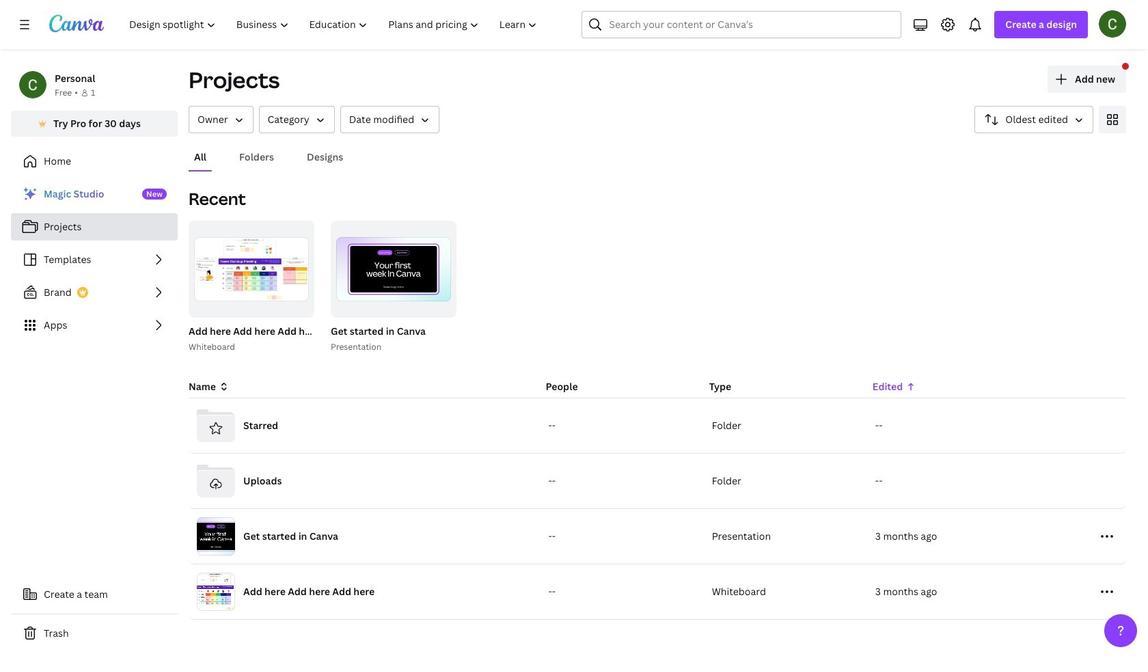 Task type: locate. For each thing, give the bounding box(es) containing it.
group
[[186, 221, 320, 354], [189, 221, 314, 318], [328, 221, 456, 354], [331, 221, 456, 318]]

Date modified button
[[340, 106, 440, 133]]

3 group from the left
[[328, 221, 456, 354]]

Search search field
[[609, 12, 874, 38]]

top level navigation element
[[120, 11, 549, 38]]

2 group from the left
[[189, 221, 314, 318]]

Owner button
[[189, 106, 253, 133]]

list
[[11, 180, 178, 339]]

None search field
[[582, 11, 902, 38]]



Task type: vqa. For each thing, say whether or not it's contained in the screenshot.
Access
no



Task type: describe. For each thing, give the bounding box(es) containing it.
Sort by button
[[975, 106, 1093, 133]]

4 group from the left
[[331, 221, 456, 318]]

christina overa image
[[1099, 10, 1126, 38]]

1 group from the left
[[186, 221, 320, 354]]

Category button
[[259, 106, 335, 133]]



